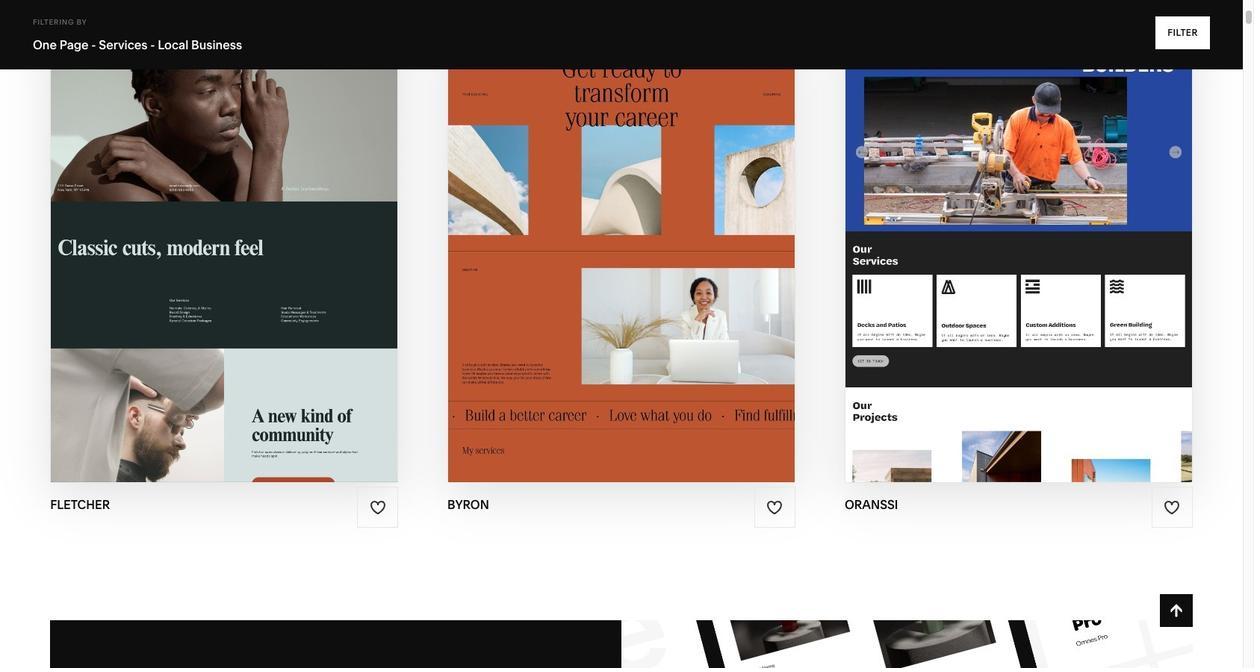 Task type: vqa. For each thing, say whether or not it's contained in the screenshot.
Orange stiletto shoes on orange and blue fabric, with an off-white portfolio website displaying dark text. 'Image'
no



Task type: describe. For each thing, give the bounding box(es) containing it.
fletcher image
[[51, 20, 397, 482]]

oranssi image
[[845, 20, 1192, 482]]

add byron to your favorites list image
[[767, 500, 783, 516]]

back to top image
[[1168, 603, 1184, 619]]

preview of building your own template image
[[621, 620, 1193, 668]]



Task type: locate. For each thing, give the bounding box(es) containing it.
add fletcher to your favorites list image
[[369, 500, 386, 516]]

byron image
[[448, 20, 795, 482]]



